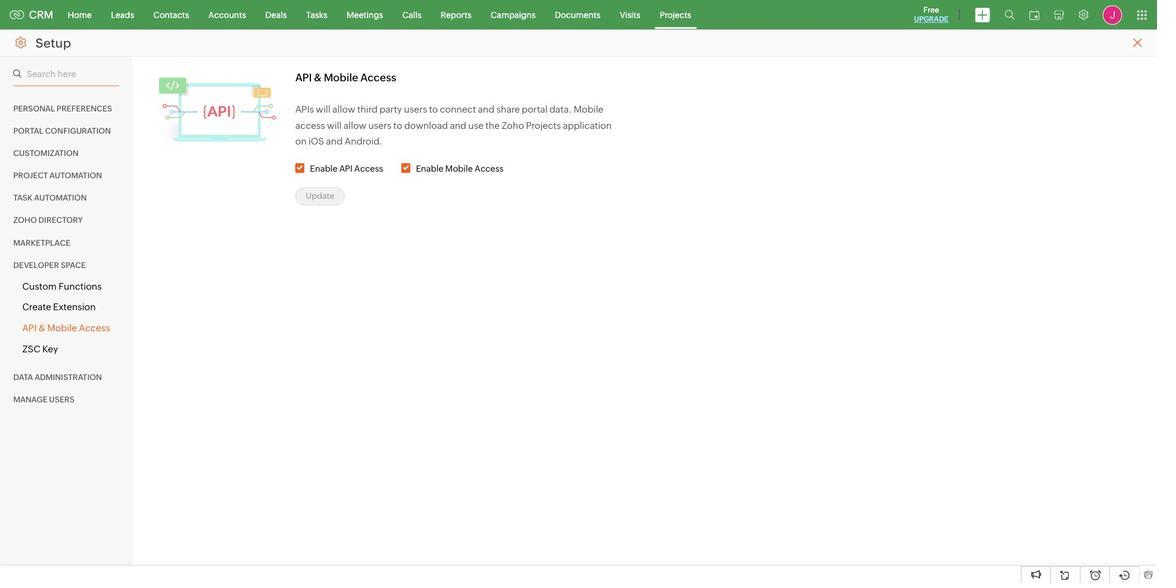 Task type: describe. For each thing, give the bounding box(es) containing it.
meetings link
[[337, 0, 393, 29]]

crm
[[29, 8, 53, 21]]

documents
[[555, 10, 601, 20]]

reports
[[441, 10, 472, 20]]

reports link
[[431, 0, 481, 29]]

create menu image
[[975, 8, 990, 22]]

profile element
[[1096, 0, 1130, 29]]

profile image
[[1103, 5, 1122, 24]]

projects link
[[650, 0, 701, 29]]

campaigns
[[491, 10, 536, 20]]

free upgrade
[[914, 5, 949, 24]]

contacts
[[153, 10, 189, 20]]

search image
[[1005, 10, 1015, 20]]

visits link
[[610, 0, 650, 29]]

projects
[[660, 10, 691, 20]]

calls
[[402, 10, 421, 20]]

create menu element
[[968, 0, 998, 29]]

tasks link
[[296, 0, 337, 29]]



Task type: vqa. For each thing, say whether or not it's contained in the screenshot.
Projects in the right top of the page
yes



Task type: locate. For each thing, give the bounding box(es) containing it.
contacts link
[[144, 0, 199, 29]]

deals link
[[256, 0, 296, 29]]

free
[[924, 5, 939, 14]]

accounts link
[[199, 0, 256, 29]]

meetings
[[347, 10, 383, 20]]

home
[[68, 10, 92, 20]]

calls link
[[393, 0, 431, 29]]

leads
[[111, 10, 134, 20]]

accounts
[[208, 10, 246, 20]]

visits
[[620, 10, 640, 20]]

leads link
[[101, 0, 144, 29]]

deals
[[265, 10, 287, 20]]

campaigns link
[[481, 0, 545, 29]]

documents link
[[545, 0, 610, 29]]

search element
[[998, 0, 1022, 30]]

tasks
[[306, 10, 327, 20]]

home link
[[58, 0, 101, 29]]

crm link
[[10, 8, 53, 21]]

calendar image
[[1029, 10, 1040, 20]]

upgrade
[[914, 15, 949, 24]]



